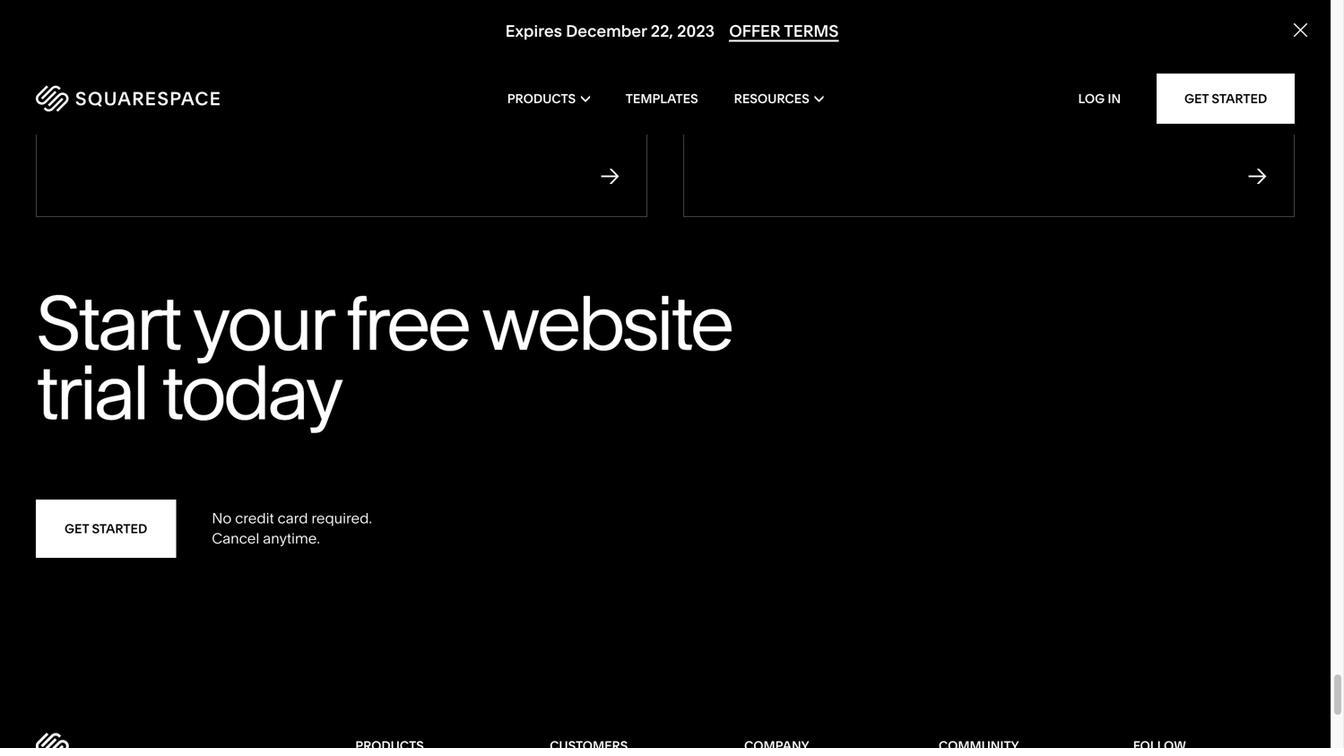 Task type: describe. For each thing, give the bounding box(es) containing it.
and
[[758, 35, 784, 52]]

2 squarespace logo link from the top
[[36, 728, 355, 748]]

products
[[508, 91, 576, 106]]

free
[[346, 277, 468, 369]]

in
[[1108, 91, 1122, 106]]

get for get started
[[65, 521, 89, 536]]

→ link
[[36, 0, 648, 217]]

the
[[906, 15, 928, 32]]

website
[[482, 277, 731, 369]]

offer
[[730, 21, 781, 41]]

offer terms link
[[730, 21, 839, 42]]

offer terms
[[730, 21, 839, 41]]

get for get started
[[1185, 91, 1210, 106]]

free online sessions to learn the basics and refine your skills
[[711, 15, 928, 52]]

1 → from the left
[[601, 161, 620, 190]]

basics
[[711, 35, 755, 52]]

1 squarespace logo image from the top
[[36, 85, 220, 112]]

start your free website trial today
[[36, 277, 731, 439]]

no
[[212, 510, 232, 527]]

to
[[852, 15, 865, 32]]

get started
[[65, 521, 147, 536]]

get started link
[[36, 500, 176, 558]]

2 → from the left
[[1248, 161, 1268, 190]]

credit
[[235, 510, 274, 527]]

templates
[[626, 91, 699, 106]]

trial
[[36, 347, 147, 439]]

2023
[[677, 21, 715, 41]]



Task type: vqa. For each thing, say whether or not it's contained in the screenshot.
bottom Squarespace Logo LINK
yes



Task type: locate. For each thing, give the bounding box(es) containing it.
expires december 22, 2023
[[506, 21, 715, 41]]

your inside start your free website trial today
[[192, 277, 331, 369]]

1 horizontal spatial →
[[1248, 161, 1268, 190]]

0 horizontal spatial get
[[65, 521, 89, 536]]

1 vertical spatial your
[[192, 277, 331, 369]]

skills
[[862, 35, 895, 52]]

1 vertical spatial squarespace logo image
[[36, 733, 69, 748]]

free
[[711, 15, 742, 32]]

resources button
[[734, 63, 824, 135]]

log
[[1079, 91, 1105, 106]]

terms
[[784, 21, 839, 41]]

resources
[[734, 91, 810, 106]]

0 vertical spatial your
[[829, 35, 859, 52]]

started
[[1212, 91, 1268, 106]]

start
[[36, 277, 179, 369]]

0 horizontal spatial your
[[192, 277, 331, 369]]

started
[[92, 521, 147, 536]]

squarespace logo image
[[36, 85, 220, 112], [36, 733, 69, 748]]

get started
[[1185, 91, 1268, 106]]

→
[[601, 161, 620, 190], [1248, 161, 1268, 190]]

0 vertical spatial squarespace logo image
[[36, 85, 220, 112]]

anytime.
[[263, 530, 320, 547]]

cancel
[[212, 530, 260, 547]]

your inside free online sessions to learn the basics and refine your skills
[[829, 35, 859, 52]]

2 squarespace logo image from the top
[[36, 733, 69, 748]]

learn
[[869, 15, 903, 32]]

log             in
[[1079, 91, 1122, 106]]

sessions
[[790, 15, 849, 32]]

squarespace logo link
[[36, 85, 288, 112], [36, 728, 355, 748]]

refine
[[788, 35, 826, 52]]

1 horizontal spatial your
[[829, 35, 859, 52]]

22,
[[651, 21, 674, 41]]

1 squarespace logo link from the top
[[36, 85, 288, 112]]

0 horizontal spatial →
[[601, 161, 620, 190]]

expires
[[506, 21, 562, 41]]

get started link
[[1157, 74, 1295, 124]]

card
[[278, 510, 308, 527]]

required.
[[312, 510, 372, 527]]

products button
[[508, 63, 590, 135]]

1 horizontal spatial get
[[1185, 91, 1210, 106]]

1 vertical spatial get
[[65, 521, 89, 536]]

get
[[1185, 91, 1210, 106], [65, 521, 89, 536]]

december
[[566, 21, 647, 41]]

log             in link
[[1079, 91, 1122, 106]]

no credit card required. cancel anytime.
[[212, 510, 372, 547]]

0 vertical spatial get
[[1185, 91, 1210, 106]]

your
[[829, 35, 859, 52], [192, 277, 331, 369]]

today
[[161, 347, 341, 439]]

1 vertical spatial squarespace logo link
[[36, 728, 355, 748]]

0 vertical spatial squarespace logo link
[[36, 85, 288, 112]]

templates link
[[626, 63, 699, 135]]

online
[[745, 15, 787, 32]]



